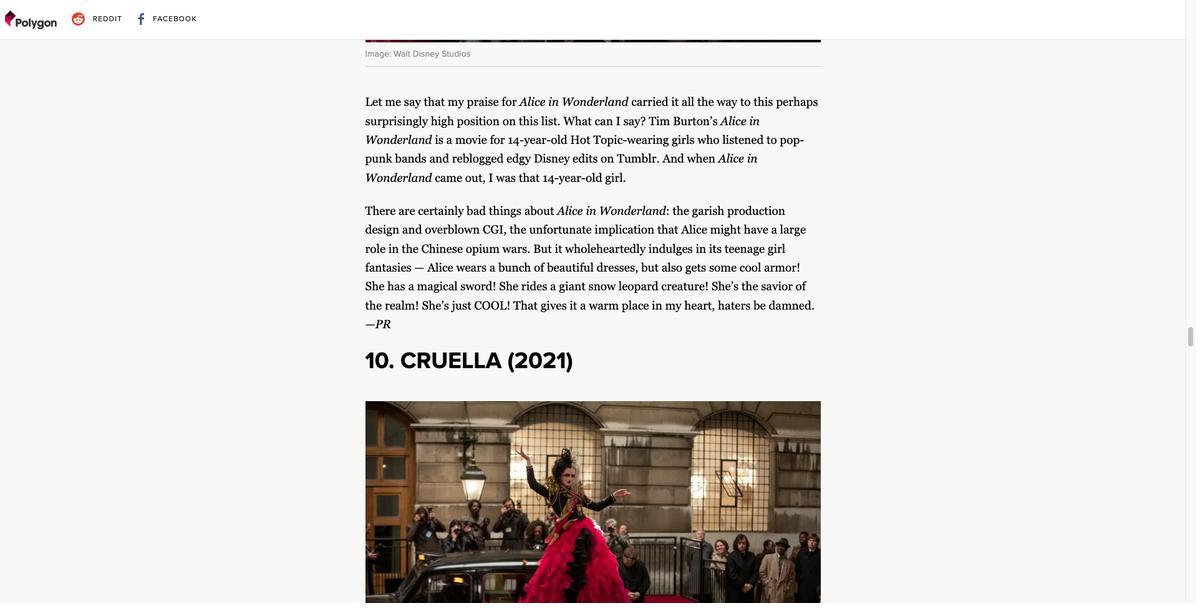 Task type: locate. For each thing, give the bounding box(es) containing it.
a
[[446, 133, 452, 147], [771, 224, 777, 237], [490, 261, 496, 275], [408, 280, 414, 293], [550, 280, 556, 293], [580, 299, 586, 312]]

image:
[[365, 48, 391, 59]]

alice down chinese
[[427, 261, 453, 275]]

that down :
[[657, 224, 679, 237]]

a right is
[[446, 133, 452, 147]]

a right rides
[[550, 280, 556, 293]]

0 horizontal spatial year-
[[524, 133, 551, 147]]

who
[[698, 133, 720, 147]]

1 vertical spatial alice in wonderland
[[365, 152, 758, 184]]

my down "creature!"
[[665, 299, 682, 312]]

a right have in the top right of the page
[[771, 224, 777, 237]]

can
[[595, 114, 613, 128]]

this
[[754, 96, 773, 109], [519, 114, 538, 128]]

wholeheartedly
[[565, 242, 646, 256]]

1 horizontal spatial to
[[767, 133, 777, 147]]

list.
[[541, 114, 561, 128]]

0 vertical spatial disney
[[413, 48, 439, 59]]

0 horizontal spatial that
[[424, 96, 445, 109]]

0 horizontal spatial to
[[740, 96, 751, 109]]

1 horizontal spatial old
[[586, 171, 602, 184]]

0 vertical spatial alice in wonderland
[[365, 114, 760, 147]]

the right :
[[673, 205, 689, 218]]

0 vertical spatial that
[[424, 96, 445, 109]]

0 vertical spatial of
[[534, 261, 544, 275]]

1 horizontal spatial it
[[570, 299, 577, 312]]

1 horizontal spatial that
[[519, 171, 540, 184]]

1 horizontal spatial this
[[754, 96, 773, 109]]

it left all
[[671, 96, 679, 109]]

1 vertical spatial for
[[490, 133, 505, 147]]

of
[[534, 261, 544, 275], [796, 280, 806, 293]]

came
[[435, 171, 462, 184]]

0 horizontal spatial it
[[555, 242, 562, 256]]

in
[[548, 96, 559, 109], [749, 114, 760, 128], [747, 152, 758, 166], [586, 205, 596, 218], [388, 242, 399, 256], [696, 242, 706, 256], [652, 299, 663, 312]]

: the garish production design and overblown cgi, the unfortunate implication that alice might have a large role in the chinese opium wars. but it wholeheartedly indulges in its teenage girl fantasies — alice wears a bunch of beautiful dresses, but also gets some cool armor! she has a magical sword! she rides a giant snow leopard creature! she's the savior of the realm! she's just cool! that gives it a warm place in my heart, haters be damned. —
[[365, 205, 815, 331]]

0 vertical spatial and
[[429, 152, 449, 166]]

reddit link
[[67, 7, 127, 31]]

burton's
[[673, 114, 718, 128]]

it down giant
[[570, 299, 577, 312]]

the up 'wars.'
[[510, 224, 526, 237]]

warm
[[589, 299, 619, 312]]

for right praise
[[502, 96, 517, 109]]

my
[[448, 96, 464, 109], [665, 299, 682, 312]]

alice in wonderland
[[365, 114, 760, 147], [365, 152, 758, 184]]

1 horizontal spatial my
[[665, 299, 682, 312]]

1 horizontal spatial of
[[796, 280, 806, 293]]

reblogged
[[452, 152, 504, 166]]

— up 10.
[[365, 318, 375, 331]]

0 vertical spatial my
[[448, 96, 464, 109]]

0 horizontal spatial on
[[503, 114, 516, 128]]

0 vertical spatial i
[[616, 114, 621, 128]]

the inside carried it all the way to this perhaps surprisingly high position on this list. what can i say? tim burton's
[[697, 96, 714, 109]]

0 horizontal spatial —
[[365, 318, 375, 331]]

2 horizontal spatial that
[[657, 224, 679, 237]]

she's down some on the right top of page
[[712, 280, 739, 293]]

wars.
[[503, 242, 530, 256]]

she
[[365, 280, 385, 293], [499, 280, 519, 293]]

alice up unfortunate
[[557, 205, 583, 218]]

cool
[[740, 261, 761, 275]]

for
[[502, 96, 517, 109], [490, 133, 505, 147]]

1 vertical spatial my
[[665, 299, 682, 312]]

0 horizontal spatial i
[[489, 171, 493, 184]]

1 vertical spatial on
[[601, 152, 614, 166]]

sword!
[[461, 280, 496, 293]]

1 horizontal spatial disney
[[534, 152, 570, 166]]

for right the movie
[[490, 133, 505, 147]]

this left 'list.'
[[519, 114, 538, 128]]

2 horizontal spatial it
[[671, 96, 679, 109]]

facebook
[[153, 14, 197, 23]]

10.
[[365, 348, 395, 376]]

1 vertical spatial of
[[796, 280, 806, 293]]

0 horizontal spatial disney
[[413, 48, 439, 59]]

certainly
[[418, 205, 464, 218]]

year- down 'list.'
[[524, 133, 551, 147]]

came out, i was that 14-year-old girl.
[[432, 171, 626, 184]]

1 vertical spatial this
[[519, 114, 538, 128]]

0 vertical spatial 14-
[[508, 133, 524, 147]]

0 vertical spatial on
[[503, 114, 516, 128]]

of down but
[[534, 261, 544, 275]]

rides
[[521, 280, 547, 293]]

position
[[457, 114, 500, 128]]

0 horizontal spatial my
[[448, 96, 464, 109]]

0 vertical spatial year-
[[524, 133, 551, 147]]

that up high
[[424, 96, 445, 109]]

2 alice in wonderland from the top
[[365, 152, 758, 184]]

1 vertical spatial —
[[365, 318, 375, 331]]

on down topic-
[[601, 152, 614, 166]]

design
[[365, 224, 399, 237]]

it
[[671, 96, 679, 109], [555, 242, 562, 256], [570, 299, 577, 312]]

she's down magical
[[422, 299, 449, 312]]

is
[[435, 133, 444, 147]]

0 horizontal spatial and
[[402, 224, 422, 237]]

edits
[[573, 152, 598, 166]]

disney up the came out, i was that 14-year-old girl.
[[534, 152, 570, 166]]

to left pop-
[[767, 133, 777, 147]]

i left was
[[489, 171, 493, 184]]

i right can
[[616, 114, 621, 128]]

she down bunch
[[499, 280, 519, 293]]

—
[[414, 261, 425, 275], [365, 318, 375, 331]]

— up magical
[[414, 261, 425, 275]]

1 horizontal spatial year-
[[559, 171, 586, 184]]

old down 'list.'
[[551, 133, 568, 147]]

bunch
[[498, 261, 531, 275]]

alice down way
[[721, 114, 747, 128]]

alice up 'list.'
[[520, 96, 546, 109]]

year- down edits
[[559, 171, 586, 184]]

1 vertical spatial and
[[402, 224, 422, 237]]

my up high
[[448, 96, 464, 109]]

but
[[533, 242, 552, 256]]

she left has
[[365, 280, 385, 293]]

old
[[551, 133, 568, 147], [586, 171, 602, 184]]

girl
[[768, 242, 786, 256]]

there
[[365, 205, 396, 218]]

2 vertical spatial it
[[570, 299, 577, 312]]

that down edgy
[[519, 171, 540, 184]]

production
[[727, 205, 785, 218]]

i
[[616, 114, 621, 128], [489, 171, 493, 184]]

let me say that my praise for alice in wonderland
[[365, 96, 629, 109]]

on down let me say that my praise for alice in wonderland
[[503, 114, 516, 128]]

0 vertical spatial old
[[551, 133, 568, 147]]

in up unfortunate
[[586, 205, 596, 218]]

14- up about
[[543, 171, 559, 184]]

this left perhaps
[[754, 96, 773, 109]]

0 horizontal spatial she's
[[422, 299, 449, 312]]

walt
[[394, 48, 411, 59]]

carried
[[631, 96, 669, 109]]

on inside is a movie for 14-year-old hot topic-wearing girls who listened to pop- punk bands and reblogged edgy disney edits on tumblr. and when
[[601, 152, 614, 166]]

disney right walt
[[413, 48, 439, 59]]

it inside carried it all the way to this perhaps surprisingly high position on this list. what can i say? tim burton's
[[671, 96, 679, 109]]

14-
[[508, 133, 524, 147], [543, 171, 559, 184]]

and
[[429, 152, 449, 166], [402, 224, 422, 237]]

1 horizontal spatial she
[[499, 280, 519, 293]]

0 horizontal spatial 14-
[[508, 133, 524, 147]]

girl.
[[605, 171, 626, 184]]

of up damned.
[[796, 280, 806, 293]]

0 vertical spatial it
[[671, 96, 679, 109]]

1 vertical spatial disney
[[534, 152, 570, 166]]

has
[[387, 280, 405, 293]]

place
[[622, 299, 649, 312]]

on
[[503, 114, 516, 128], [601, 152, 614, 166]]

that
[[424, 96, 445, 109], [519, 171, 540, 184], [657, 224, 679, 237]]

to right way
[[740, 96, 751, 109]]

it right but
[[555, 242, 562, 256]]

2 vertical spatial that
[[657, 224, 679, 237]]

in left its
[[696, 242, 706, 256]]

and
[[663, 152, 684, 166]]

and down is
[[429, 152, 449, 166]]

0 horizontal spatial she
[[365, 280, 385, 293]]

surprisingly
[[365, 114, 428, 128]]

0 vertical spatial to
[[740, 96, 751, 109]]

and inside is a movie for 14-year-old hot topic-wearing girls who listened to pop- punk bands and reblogged edgy disney edits on tumblr. and when
[[429, 152, 449, 166]]

1 vertical spatial she's
[[422, 299, 449, 312]]

1 vertical spatial to
[[767, 133, 777, 147]]

a right has
[[408, 280, 414, 293]]

say
[[404, 96, 421, 109]]

savior
[[761, 280, 793, 293]]

old inside is a movie for 14-year-old hot topic-wearing girls who listened to pop- punk bands and reblogged edgy disney edits on tumblr. and when
[[551, 133, 568, 147]]

old down edits
[[586, 171, 602, 184]]

0 vertical spatial she's
[[712, 280, 739, 293]]

garish
[[692, 205, 725, 218]]

14- up edgy
[[508, 133, 524, 147]]

1 horizontal spatial on
[[601, 152, 614, 166]]

wonderland up can
[[562, 96, 629, 109]]

and down are
[[402, 224, 422, 237]]

way
[[717, 96, 738, 109]]

1 vertical spatial that
[[519, 171, 540, 184]]

0 horizontal spatial old
[[551, 133, 568, 147]]

1 horizontal spatial i
[[616, 114, 621, 128]]

1 vertical spatial it
[[555, 242, 562, 256]]

what
[[563, 114, 592, 128]]

pop-
[[780, 133, 804, 147]]

1 horizontal spatial 14-
[[543, 171, 559, 184]]

0 vertical spatial —
[[414, 261, 425, 275]]

was
[[496, 171, 516, 184]]

1 horizontal spatial she's
[[712, 280, 739, 293]]

cruella
[[400, 348, 502, 376]]

the
[[697, 96, 714, 109], [673, 205, 689, 218], [510, 224, 526, 237], [402, 242, 419, 256], [742, 280, 758, 293], [365, 299, 382, 312]]

i inside carried it all the way to this perhaps surprisingly high position on this list. what can i say? tim burton's
[[616, 114, 621, 128]]

damned.
[[769, 299, 815, 312]]

1 horizontal spatial and
[[429, 152, 449, 166]]

its
[[709, 242, 722, 256]]

alice down garish
[[681, 224, 707, 237]]

the right all
[[697, 96, 714, 109]]

(2021)
[[508, 348, 573, 376]]

creature!
[[661, 280, 709, 293]]

perhaps
[[776, 96, 818, 109]]

beautiful
[[547, 261, 594, 275]]

1 vertical spatial year-
[[559, 171, 586, 184]]

high
[[431, 114, 454, 128]]



Task type: describe. For each thing, give the bounding box(es) containing it.
in down "listened"
[[747, 152, 758, 166]]

my inside : the garish production design and overblown cgi, the unfortunate implication that alice might have a large role in the chinese opium wars. but it wholeheartedly indulges in its teenage girl fantasies — alice wears a bunch of beautiful dresses, but also gets some cool armor! she has a magical sword! she rides a giant snow leopard creature! she's the savior of the realm! she's just cool! that gives it a warm place in my heart, haters be damned. —
[[665, 299, 682, 312]]

might
[[710, 224, 741, 237]]

opium
[[466, 242, 500, 256]]

in right role
[[388, 242, 399, 256]]

disney inside is a movie for 14-year-old hot topic-wearing girls who listened to pop- punk bands and reblogged edgy disney edits on tumblr. and when
[[534, 152, 570, 166]]

also
[[662, 261, 683, 275]]

let
[[365, 96, 382, 109]]

some
[[709, 261, 737, 275]]

snow
[[589, 280, 616, 293]]

the up "pr"
[[365, 299, 382, 312]]

topic-
[[593, 133, 627, 147]]

wears
[[456, 261, 487, 275]]

haters
[[718, 299, 751, 312]]

cool!
[[474, 299, 511, 312]]

when
[[687, 152, 716, 166]]

in up "listened"
[[749, 114, 760, 128]]

a left warm
[[580, 299, 586, 312]]

fantasies
[[365, 261, 412, 275]]

just
[[452, 299, 471, 312]]

1 she from the left
[[365, 280, 385, 293]]

to inside is a movie for 14-year-old hot topic-wearing girls who listened to pop- punk bands and reblogged edgy disney edits on tumblr. and when
[[767, 133, 777, 147]]

1 vertical spatial i
[[489, 171, 493, 184]]

in up 'list.'
[[548, 96, 559, 109]]

0 horizontal spatial this
[[519, 114, 538, 128]]

are
[[399, 205, 415, 218]]

tumblr.
[[617, 152, 660, 166]]

dresses,
[[597, 261, 638, 275]]

edgy
[[507, 152, 531, 166]]

that inside : the garish production design and overblown cgi, the unfortunate implication that alice might have a large role in the chinese opium wars. but it wholeheartedly indulges in its teenage girl fantasies — alice wears a bunch of beautiful dresses, but also gets some cool armor! she has a magical sword! she rides a giant snow leopard creature! she's the savior of the realm! she's just cool! that gives it a warm place in my heart, haters be damned. —
[[657, 224, 679, 237]]

bands
[[395, 152, 427, 166]]

heart,
[[684, 299, 715, 312]]

14- inside is a movie for 14-year-old hot topic-wearing girls who listened to pop- punk bands and reblogged edgy disney edits on tumblr. and when
[[508, 133, 524, 147]]

:
[[666, 205, 670, 218]]

teenage
[[725, 242, 765, 256]]

about
[[524, 205, 554, 218]]

hot
[[570, 133, 591, 147]]

gives
[[541, 299, 567, 312]]

1 vertical spatial old
[[586, 171, 602, 184]]

movie
[[455, 133, 487, 147]]

unfortunate
[[529, 224, 592, 237]]

listened
[[723, 133, 764, 147]]

things
[[489, 205, 522, 218]]

0 horizontal spatial of
[[534, 261, 544, 275]]

praise
[[467, 96, 499, 109]]

on inside carried it all the way to this perhaps surprisingly high position on this list. what can i say? tim burton's
[[503, 114, 516, 128]]

but
[[641, 261, 659, 275]]

for inside is a movie for 14-year-old hot topic-wearing girls who listened to pop- punk bands and reblogged edgy disney edits on tumblr. and when
[[490, 133, 505, 147]]

is a movie for 14-year-old hot topic-wearing girls who listened to pop- punk bands and reblogged edgy disney edits on tumblr. and when
[[365, 133, 804, 166]]

indulges
[[649, 242, 693, 256]]

cgi,
[[483, 224, 507, 237]]

0 vertical spatial for
[[502, 96, 517, 109]]

studios
[[442, 48, 471, 59]]

1 alice in wonderland from the top
[[365, 114, 760, 147]]

0 vertical spatial this
[[754, 96, 773, 109]]

say?
[[624, 114, 646, 128]]

1 horizontal spatial —
[[414, 261, 425, 275]]

me
[[385, 96, 401, 109]]

to inside carried it all the way to this perhaps surprisingly high position on this list. what can i say? tim burton's
[[740, 96, 751, 109]]

have
[[744, 224, 768, 237]]

realm!
[[385, 299, 419, 312]]

there are certainly bad things about alice in wonderland
[[365, 205, 666, 218]]

1 vertical spatial 14-
[[543, 171, 559, 184]]

the up fantasies
[[402, 242, 419, 256]]

johnny depp as the mad hatter, with wild red wig, giant red eyebrows, white face paint, huge crimson circles under his eyes, and a manic grin, stares directly into the camera in 2010's live-action alice in wonderland image
[[365, 0, 821, 42]]

and inside : the garish production design and overblown cgi, the unfortunate implication that alice might have a large role in the chinese opium wars. but it wholeheartedly indulges in its teenage girl fantasies — alice wears a bunch of beautiful dresses, but also gets some cool armor! she has a magical sword! she rides a giant snow leopard creature! she's the savior of the realm! she's just cool! that gives it a warm place in my heart, haters be damned. —
[[402, 224, 422, 237]]

out,
[[465, 171, 486, 184]]

wonderland down the surprisingly on the left top
[[365, 133, 432, 147]]

wonderland down bands
[[365, 171, 432, 184]]

reddit
[[93, 14, 122, 23]]

bad
[[467, 205, 486, 218]]

large
[[780, 224, 806, 237]]

be
[[754, 299, 766, 312]]

in right place
[[652, 299, 663, 312]]

10. cruella (2021)
[[365, 348, 573, 376]]

2 she from the left
[[499, 280, 519, 293]]

pr
[[375, 318, 391, 331]]

wonderland up implication
[[599, 205, 666, 218]]

tim
[[649, 114, 670, 128]]

that
[[514, 299, 538, 312]]

year- inside is a movie for 14-year-old hot topic-wearing girls who listened to pop- punk bands and reblogged edgy disney edits on tumblr. and when
[[524, 133, 551, 147]]

the down cool
[[742, 280, 758, 293]]

role
[[365, 242, 386, 256]]

wearing
[[627, 133, 669, 147]]

alice down "listened"
[[718, 152, 744, 166]]

a right 'wears' at the top of the page
[[490, 261, 496, 275]]

gets
[[685, 261, 706, 275]]

facebook link
[[132, 7, 202, 31]]

cruella de vil (emma stone) in a psuedo-military-style blouse decked with medals and epaulettes and a tumbling, fluffy red skirt stands on top of a car, posing for photographers and a crowd, in the 2021 live-action movie cruella image
[[365, 402, 821, 604]]

chinese
[[421, 242, 463, 256]]

giant
[[559, 280, 586, 293]]

carried it all the way to this perhaps surprisingly high position on this list. what can i say? tim burton's
[[365, 96, 818, 128]]

image: walt disney studios
[[365, 48, 471, 59]]

a inside is a movie for 14-year-old hot topic-wearing girls who listened to pop- punk bands and reblogged edgy disney edits on tumblr. and when
[[446, 133, 452, 147]]

all
[[682, 96, 695, 109]]

implication
[[595, 224, 655, 237]]

overblown
[[425, 224, 480, 237]]



Task type: vqa. For each thing, say whether or not it's contained in the screenshot.
the Disney inside is a movie for 14-year-old Hot Topic-wearing girls who listened to pop- punk bands and reblogged edgy Disney edits on Tumblr. And when
yes



